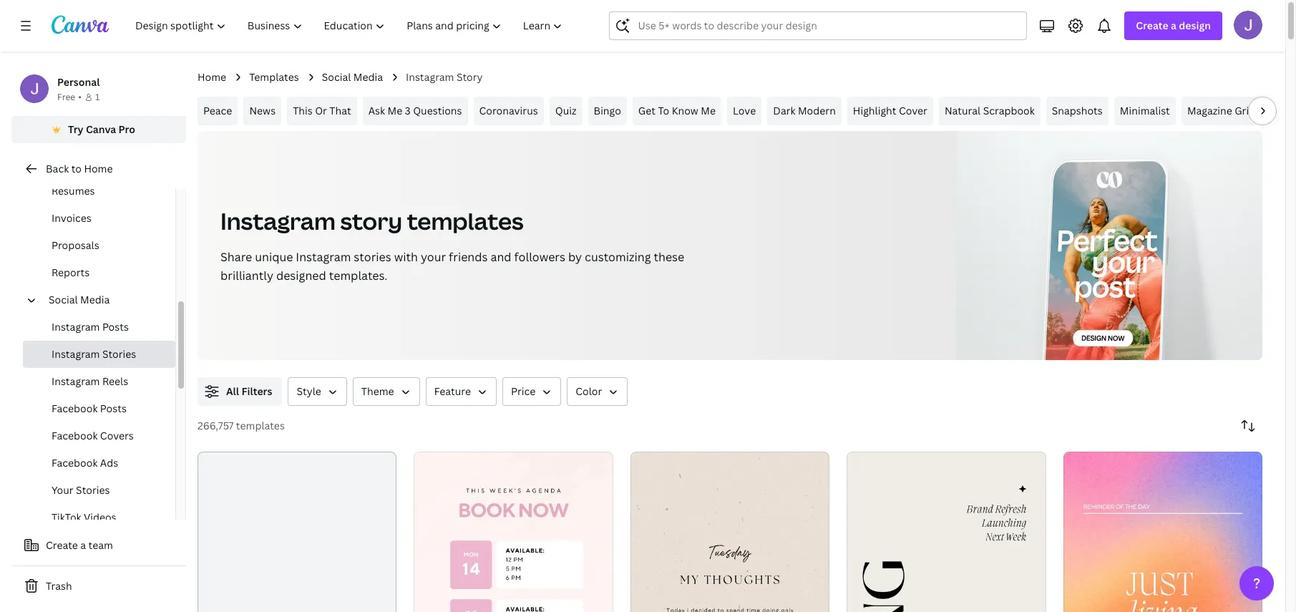 Task type: vqa. For each thing, say whether or not it's contained in the screenshot.
second facebook
yes



Task type: describe. For each thing, give the bounding box(es) containing it.
a for design
[[1171, 19, 1177, 32]]

bingo
[[594, 104, 621, 117]]

stories for your stories
[[76, 483, 110, 497]]

get to know me
[[638, 104, 716, 117]]

1 horizontal spatial social media link
[[322, 69, 383, 85]]

minimalist
[[1120, 104, 1170, 117]]

266,757 templates
[[198, 419, 285, 432]]

1 vertical spatial social media
[[49, 293, 110, 306]]

magazine grids
[[1188, 104, 1261, 117]]

facebook for facebook posts
[[52, 402, 98, 415]]

and
[[491, 249, 512, 265]]

this or that link
[[287, 97, 357, 125]]

resumes link
[[23, 178, 175, 205]]

this or that
[[293, 104, 351, 117]]

story
[[340, 205, 403, 236]]

create for create a team
[[46, 538, 78, 552]]

reports
[[52, 266, 90, 279]]

share unique instagram stories with your friends and followers by customizing these brilliantly designed templates.
[[221, 249, 685, 284]]

or
[[315, 104, 327, 117]]

create a team
[[46, 538, 113, 552]]

to
[[658, 104, 670, 117]]

to
[[71, 162, 82, 175]]

0 vertical spatial templates
[[407, 205, 524, 236]]

pro
[[119, 122, 135, 136]]

beige minimalistic modern coming soon launch instagram story image
[[847, 452, 1046, 612]]

facebook ads
[[52, 456, 118, 470]]

ask me 3 questions
[[368, 104, 462, 117]]

instagram for instagram story templates
[[221, 205, 336, 236]]

create a blank instagram story element
[[198, 452, 397, 612]]

tiktok
[[52, 510, 81, 524]]

news
[[249, 104, 276, 117]]

3
[[405, 104, 411, 117]]

create a design button
[[1125, 11, 1223, 40]]

facebook for facebook covers
[[52, 429, 98, 442]]

me inside 'link'
[[701, 104, 716, 117]]

style button
[[288, 377, 347, 406]]

instagram posts
[[52, 320, 129, 334]]

try canva pro
[[68, 122, 135, 136]]

266,757
[[198, 419, 234, 432]]

snapshots link
[[1047, 97, 1109, 125]]

designed
[[276, 268, 326, 284]]

with
[[394, 249, 418, 265]]

try
[[68, 122, 84, 136]]

all
[[226, 384, 239, 398]]

instagram posts link
[[23, 314, 175, 341]]

that
[[330, 104, 351, 117]]

trash
[[46, 579, 72, 593]]

neutral beige simple minimalist plain text block instagram story image
[[631, 452, 830, 612]]

love
[[733, 104, 756, 117]]

home link
[[198, 69, 226, 85]]

get
[[638, 104, 656, 117]]

brilliantly
[[221, 268, 273, 284]]

facebook covers link
[[23, 422, 175, 450]]

unique
[[255, 249, 293, 265]]

create a team button
[[11, 531, 186, 560]]

minimalist link
[[1115, 97, 1176, 125]]

magazine
[[1188, 104, 1233, 117]]

your stories link
[[23, 477, 175, 504]]

highlight cover link
[[848, 97, 934, 125]]

social for bottommost the social media link
[[49, 293, 78, 306]]

reels
[[102, 374, 128, 388]]

natural
[[945, 104, 981, 117]]

modern
[[798, 104, 836, 117]]

get to know me link
[[633, 97, 722, 125]]

instagram reels link
[[23, 368, 175, 395]]

1
[[95, 91, 100, 103]]

dark
[[773, 104, 796, 117]]

news link
[[244, 97, 281, 125]]

friends
[[449, 249, 488, 265]]

by
[[568, 249, 582, 265]]

instagram for instagram story
[[406, 70, 454, 84]]

orange pink textured gradient motivational quote instagram story image
[[1064, 452, 1263, 612]]

grids
[[1235, 104, 1261, 117]]

style
[[297, 384, 321, 398]]

feature
[[434, 384, 471, 398]]

scrapbook
[[983, 104, 1035, 117]]

pink minimalist book now availability nail salon instagram story image
[[414, 452, 613, 612]]



Task type: locate. For each thing, give the bounding box(es) containing it.
price button
[[503, 377, 562, 406]]

know
[[672, 104, 699, 117]]

peace link
[[198, 97, 238, 125]]

facebook up the facebook ads
[[52, 429, 98, 442]]

1 vertical spatial home
[[84, 162, 113, 175]]

a left team
[[80, 538, 86, 552]]

posts inside instagram posts "link"
[[102, 320, 129, 334]]

1 horizontal spatial social
[[322, 70, 351, 84]]

1 vertical spatial posts
[[100, 402, 127, 415]]

2 vertical spatial facebook
[[52, 456, 98, 470]]

posts
[[102, 320, 129, 334], [100, 402, 127, 415]]

tiktok videos link
[[23, 504, 175, 531]]

2 me from the left
[[701, 104, 716, 117]]

dark modern
[[773, 104, 836, 117]]

proposals
[[52, 238, 99, 252]]

create a design
[[1136, 19, 1211, 32]]

1 horizontal spatial templates
[[407, 205, 524, 236]]

your stories
[[52, 483, 110, 497]]

templates link
[[249, 69, 299, 85]]

highlight
[[853, 104, 897, 117]]

bingo link
[[588, 97, 627, 125]]

peace
[[203, 104, 232, 117]]

0 vertical spatial social media link
[[322, 69, 383, 85]]

0 horizontal spatial me
[[388, 104, 402, 117]]

instagram inside share unique instagram stories with your friends and followers by customizing these brilliantly designed templates.
[[296, 249, 351, 265]]

invoices
[[52, 211, 92, 225]]

color
[[576, 384, 602, 398]]

create left design
[[1136, 19, 1169, 32]]

social media up the that
[[322, 70, 383, 84]]

instagram up designed
[[296, 249, 351, 265]]

1 me from the left
[[388, 104, 402, 117]]

customizing
[[585, 249, 651, 265]]

social media link up instagram posts
[[43, 286, 167, 314]]

these
[[654, 249, 685, 265]]

a left design
[[1171, 19, 1177, 32]]

theme button
[[353, 377, 420, 406]]

1 facebook from the top
[[52, 402, 98, 415]]

natural scrapbook
[[945, 104, 1035, 117]]

1 vertical spatial social media link
[[43, 286, 167, 314]]

instagram for instagram stories
[[52, 347, 100, 361]]

media
[[353, 70, 383, 84], [80, 293, 110, 306]]

instagram up instagram stories
[[52, 320, 100, 334]]

create down tiktok in the left of the page
[[46, 538, 78, 552]]

instagram
[[406, 70, 454, 84], [221, 205, 336, 236], [296, 249, 351, 265], [52, 320, 100, 334], [52, 347, 100, 361], [52, 374, 100, 388]]

social down reports
[[49, 293, 78, 306]]

templates up friends
[[407, 205, 524, 236]]

invoices link
[[23, 205, 175, 232]]

instagram story templates image
[[957, 131, 1263, 360], [1045, 161, 1167, 379]]

questions
[[413, 104, 462, 117]]

1 horizontal spatial a
[[1171, 19, 1177, 32]]

media down "reports" link
[[80, 293, 110, 306]]

•
[[78, 91, 82, 103]]

0 horizontal spatial social
[[49, 293, 78, 306]]

personal
[[57, 75, 100, 89]]

tiktok videos
[[52, 510, 116, 524]]

social up the that
[[322, 70, 351, 84]]

quiz link
[[550, 97, 582, 125]]

stories down facebook ads link
[[76, 483, 110, 497]]

instagram up "questions"
[[406, 70, 454, 84]]

instagram stories
[[52, 347, 136, 361]]

free •
[[57, 91, 82, 103]]

color button
[[567, 377, 628, 406]]

facebook down the instagram reels
[[52, 402, 98, 415]]

a inside button
[[80, 538, 86, 552]]

1 horizontal spatial me
[[701, 104, 716, 117]]

top level navigation element
[[126, 11, 575, 40]]

resumes
[[52, 184, 95, 198]]

feature button
[[426, 377, 497, 406]]

3 facebook from the top
[[52, 456, 98, 470]]

instagram up facebook posts
[[52, 374, 100, 388]]

facebook covers
[[52, 429, 134, 442]]

instagram reels
[[52, 374, 128, 388]]

0 horizontal spatial home
[[84, 162, 113, 175]]

1 horizontal spatial social media
[[322, 70, 383, 84]]

a inside dropdown button
[[1171, 19, 1177, 32]]

0 vertical spatial social media
[[322, 70, 383, 84]]

0 horizontal spatial media
[[80, 293, 110, 306]]

social media link up the that
[[322, 69, 383, 85]]

create inside button
[[46, 538, 78, 552]]

posts for facebook posts
[[100, 402, 127, 415]]

stories for instagram stories
[[102, 347, 136, 361]]

0 horizontal spatial a
[[80, 538, 86, 552]]

ask
[[368, 104, 385, 117]]

0 vertical spatial home
[[198, 70, 226, 84]]

posts for instagram posts
[[102, 320, 129, 334]]

back to home link
[[11, 155, 186, 183]]

0 vertical spatial create
[[1136, 19, 1169, 32]]

back to home
[[46, 162, 113, 175]]

facebook up your stories on the bottom left
[[52, 456, 98, 470]]

reports link
[[23, 259, 175, 286]]

1 horizontal spatial create
[[1136, 19, 1169, 32]]

instagram for instagram posts
[[52, 320, 100, 334]]

story
[[457, 70, 483, 84]]

templates down filters
[[236, 419, 285, 432]]

home right to
[[84, 162, 113, 175]]

coronavirus link
[[474, 97, 544, 125]]

facebook posts
[[52, 402, 127, 415]]

design
[[1179, 19, 1211, 32]]

instagram story
[[406, 70, 483, 84]]

a
[[1171, 19, 1177, 32], [80, 538, 86, 552]]

0 vertical spatial a
[[1171, 19, 1177, 32]]

facebook posts link
[[23, 395, 175, 422]]

0 horizontal spatial social media
[[49, 293, 110, 306]]

templates.
[[329, 268, 388, 284]]

social for the social media link to the right
[[322, 70, 351, 84]]

price
[[511, 384, 536, 398]]

1 vertical spatial social
[[49, 293, 78, 306]]

all filters button
[[198, 377, 282, 406]]

0 vertical spatial posts
[[102, 320, 129, 334]]

home up peace
[[198, 70, 226, 84]]

media up ask
[[353, 70, 383, 84]]

filters
[[242, 384, 272, 398]]

magazine grids link
[[1182, 97, 1267, 125]]

instagram up the instagram reels
[[52, 347, 100, 361]]

0 horizontal spatial social media link
[[43, 286, 167, 314]]

me left 3
[[388, 104, 402, 117]]

instagram inside "link"
[[52, 320, 100, 334]]

1 horizontal spatial media
[[353, 70, 383, 84]]

0 horizontal spatial templates
[[236, 419, 285, 432]]

1 horizontal spatial home
[[198, 70, 226, 84]]

None search field
[[610, 11, 1028, 40]]

canva
[[86, 122, 116, 136]]

trash link
[[11, 572, 186, 601]]

your
[[421, 249, 446, 265]]

0 horizontal spatial create
[[46, 538, 78, 552]]

a for team
[[80, 538, 86, 552]]

Search search field
[[638, 12, 1018, 39]]

free
[[57, 91, 75, 103]]

social media down reports
[[49, 293, 110, 306]]

1 vertical spatial stories
[[76, 483, 110, 497]]

cover
[[899, 104, 928, 117]]

create inside dropdown button
[[1136, 19, 1169, 32]]

1 vertical spatial create
[[46, 538, 78, 552]]

snapshots
[[1052, 104, 1103, 117]]

this
[[293, 104, 313, 117]]

create for create a design
[[1136, 19, 1169, 32]]

1 vertical spatial media
[[80, 293, 110, 306]]

highlight cover
[[853, 104, 928, 117]]

facebook for facebook ads
[[52, 456, 98, 470]]

me
[[388, 104, 402, 117], [701, 104, 716, 117]]

your
[[52, 483, 74, 497]]

0 vertical spatial social
[[322, 70, 351, 84]]

facebook
[[52, 402, 98, 415], [52, 429, 98, 442], [52, 456, 98, 470]]

facebook ads link
[[23, 450, 175, 477]]

instagram for instagram reels
[[52, 374, 100, 388]]

posts inside facebook posts link
[[100, 402, 127, 415]]

quiz
[[555, 104, 577, 117]]

team
[[88, 538, 113, 552]]

ads
[[100, 456, 118, 470]]

ask me 3 questions link
[[363, 97, 468, 125]]

me right know
[[701, 104, 716, 117]]

1 vertical spatial facebook
[[52, 429, 98, 442]]

1 vertical spatial templates
[[236, 419, 285, 432]]

posts down reels
[[100, 402, 127, 415]]

Sort by button
[[1234, 412, 1263, 440]]

instagram up unique on the left top of page
[[221, 205, 336, 236]]

videos
[[84, 510, 116, 524]]

0 vertical spatial facebook
[[52, 402, 98, 415]]

natural scrapbook link
[[939, 97, 1041, 125]]

share
[[221, 249, 252, 265]]

jacob simon image
[[1234, 11, 1263, 39]]

0 vertical spatial media
[[353, 70, 383, 84]]

templates
[[249, 70, 299, 84]]

0 vertical spatial stories
[[102, 347, 136, 361]]

stories up reels
[[102, 347, 136, 361]]

posts up instagram stories
[[102, 320, 129, 334]]

2 facebook from the top
[[52, 429, 98, 442]]

1 vertical spatial a
[[80, 538, 86, 552]]



